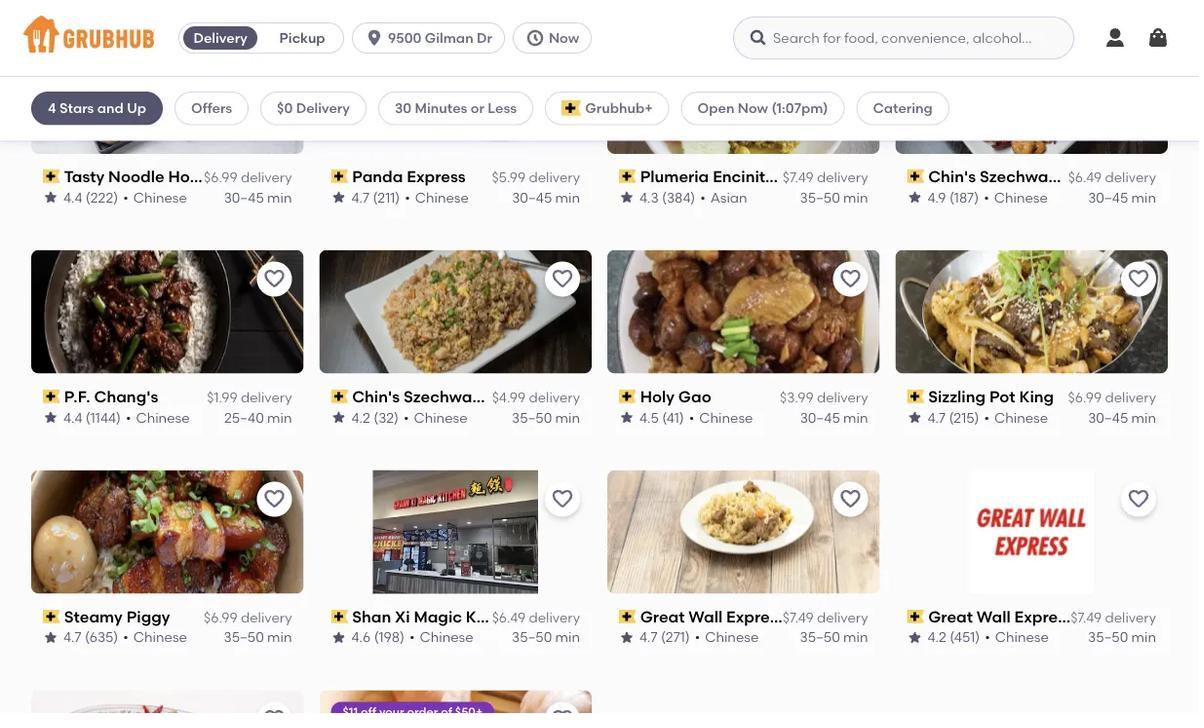 Task type: vqa. For each thing, say whether or not it's contained in the screenshot.


Task type: describe. For each thing, give the bounding box(es) containing it.
grubhub+
[[585, 100, 653, 117]]

star icon image for 4.2 (451)
[[907, 630, 923, 646]]

• chinese for 4.5 (41)
[[689, 409, 753, 426]]

(41)
[[662, 409, 684, 426]]

35–50 min for (271)
[[800, 630, 868, 646]]

chang's
[[94, 387, 158, 406]]

• chinese for 4.6 (198)
[[410, 630, 474, 646]]

order
[[982, 45, 1013, 59]]

• for (222)
[[123, 189, 128, 206]]

and
[[97, 100, 124, 117]]

noodle
[[108, 167, 164, 186]]

tea smartt liao logo image
[[319, 691, 592, 715]]

pickup
[[279, 30, 325, 46]]

save this restaurant image for p.f. chang's
[[263, 268, 286, 291]]

now inside 'button'
[[549, 30, 579, 46]]

la
[[496, 387, 515, 406]]

• chinese for 4.4 (222)
[[123, 189, 187, 206]]

(222)
[[86, 189, 118, 206]]

4.7 for great wall express
[[640, 630, 658, 646]]

save this restaurant image for (211)
[[551, 48, 574, 71]]

4.3
[[640, 189, 659, 206]]

$4.99 delivery
[[492, 390, 580, 406]]

chin's szechwan - del mar logo image
[[896, 30, 1168, 154]]

30–45 for sizzling pot king
[[1088, 409, 1129, 426]]

subscription pass image for chin's szechwan - del mar
[[907, 170, 925, 183]]

great wall express logo image for (271)
[[608, 471, 880, 594]]

(1144)
[[86, 409, 121, 426]]

holy gao logo image
[[608, 250, 880, 374]]

save this restaurant image for (271)
[[839, 488, 863, 512]]

$0
[[277, 100, 293, 117]]

delivery for (215)
[[1105, 390, 1157, 406]]

(198)
[[374, 630, 405, 646]]

30
[[395, 100, 412, 117]]

subscription pass image for steamy piggy
[[43, 610, 60, 624]]

1 horizontal spatial svg image
[[749, 28, 768, 48]]

kitchen
[[466, 608, 525, 627]]

plumeria
[[640, 167, 709, 186]]

• for (41)
[[689, 409, 695, 426]]

chinese for (451)
[[995, 630, 1049, 646]]

4.5
[[640, 409, 659, 426]]

2 horizontal spatial svg image
[[1147, 26, 1170, 50]]

$3.99 delivery
[[780, 390, 868, 406]]

subscription pass image for p.f. chang's
[[43, 390, 60, 404]]

35–50 min for (451)
[[1088, 630, 1157, 646]]

• chinese for 4.2 (32)
[[404, 409, 468, 426]]

35–50 min for (635)
[[224, 630, 292, 646]]

• chinese for 4.7 (211)
[[405, 189, 469, 206]]

• chinese for 4.7 (271)
[[695, 630, 759, 646]]

stars
[[60, 100, 94, 117]]

plumeria encinitas
[[640, 167, 784, 186]]

offers
[[191, 100, 232, 117]]

30 minutes or less
[[395, 100, 517, 117]]

save this restaurant button for (271)
[[833, 482, 868, 517]]

30–45 for chin's szechwan - del mar
[[1088, 189, 1129, 206]]

subscription pass image for holy gao
[[619, 390, 636, 404]]

sizzling pot king
[[929, 387, 1054, 406]]

min for 4.7 (211)
[[555, 189, 580, 206]]

steamy
[[64, 608, 123, 627]]

now button
[[513, 22, 600, 54]]

save this restaurant button for (222)
[[257, 42, 292, 77]]

shan
[[352, 608, 391, 627]]

off
[[935, 45, 951, 59]]

$6.49 delivery for del
[[1068, 169, 1157, 186]]

4 stars and up
[[48, 100, 146, 117]]

1 vertical spatial now
[[738, 100, 768, 117]]

save this restaurant image for holy gao
[[839, 268, 863, 291]]

4.4 for tasty noodle house
[[63, 189, 82, 206]]

great wall express logo image for (451)
[[970, 471, 1094, 594]]

or
[[471, 100, 485, 117]]

open
[[698, 100, 735, 117]]

of
[[1015, 45, 1027, 59]]

save this restaurant image for tasty noodle house
[[263, 48, 286, 71]]

25–40 min
[[224, 409, 292, 426]]

$4
[[919, 45, 932, 59]]

holy
[[640, 387, 675, 406]]

0 horizontal spatial express
[[407, 167, 466, 186]]

svg image inside 9500 gilman dr button
[[365, 28, 384, 48]]

(635)
[[85, 630, 118, 646]]

min for 4.9 (187)
[[1132, 189, 1157, 206]]

35–50 min for (198)
[[512, 630, 580, 646]]

star icon image for 4.2 (32)
[[331, 410, 347, 426]]

express for 4.7
[[727, 608, 785, 627]]

• chinese for 4.9 (187)
[[984, 189, 1048, 206]]

(32)
[[374, 409, 399, 426]]

4.7 (215)
[[928, 409, 979, 426]]

delivery for (222)
[[241, 169, 292, 186]]

$0 delivery
[[277, 100, 350, 117]]

4.6 (198)
[[352, 630, 405, 646]]

min for 4.5 (41)
[[844, 409, 868, 426]]

chinese for (32)
[[414, 409, 468, 426]]

star icon image for 4.4 (222)
[[43, 190, 59, 205]]

save this restaurant button for (41)
[[833, 262, 868, 297]]

4.9 (187)
[[928, 189, 979, 206]]

(211)
[[373, 189, 400, 206]]

2 vertical spatial $6.99
[[204, 610, 238, 626]]

Search for food, convenience, alcohol... search field
[[733, 17, 1075, 59]]

tasty
[[64, 167, 105, 186]]

min for 4.6 (198)
[[555, 630, 580, 646]]

star icon image for 4.4 (1144)
[[43, 410, 59, 426]]

szechwan for la
[[404, 387, 482, 406]]

9500 gilman dr
[[388, 30, 492, 46]]

gilman
[[425, 30, 474, 46]]

9500 gilman dr button
[[352, 22, 513, 54]]

25–40
[[224, 409, 264, 426]]

$6.99 for house
[[204, 169, 238, 186]]

delivery for (198)
[[529, 610, 580, 626]]

great wall express for (271)
[[640, 608, 785, 627]]

magic
[[414, 608, 462, 627]]

4.6
[[352, 630, 371, 646]]

(451)
[[950, 630, 980, 646]]

chin's szechwan - la jolla
[[352, 387, 557, 406]]

delivery for (271)
[[817, 610, 868, 626]]

open now (1:07pm)
[[698, 100, 828, 117]]

p.f.
[[64, 387, 90, 406]]

encinitas
[[713, 167, 784, 186]]

delivery for (211)
[[529, 169, 580, 186]]

subscription pass image for great wall express
[[907, 610, 925, 624]]

• for (198)
[[410, 630, 415, 646]]

• for (384)
[[700, 189, 706, 206]]

4
[[48, 100, 56, 117]]

4.4 (222)
[[63, 189, 118, 206]]

great for (271)
[[640, 608, 685, 627]]

szechwan for del
[[980, 167, 1058, 186]]

less
[[488, 100, 517, 117]]

$3.99
[[780, 390, 814, 406]]

1 horizontal spatial svg image
[[1104, 26, 1127, 50]]

subscription pass image for shan xi magic kitchen
[[331, 610, 348, 624]]

• asian
[[700, 189, 748, 206]]

4.3 (384)
[[640, 189, 696, 206]]

subscription pass image for plumeria encinitas
[[619, 170, 636, 183]]

delivery for (32)
[[529, 390, 580, 406]]

4.7 for panda express
[[352, 189, 370, 206]]

- for la
[[486, 387, 492, 406]]

4.7 (635)
[[63, 630, 118, 646]]

star icon image for 4.3 (384)
[[619, 190, 635, 205]]

$5.99 delivery
[[492, 169, 580, 186]]

4.2 for great wall express
[[928, 630, 947, 646]]

$6.49 for kitchen
[[492, 610, 526, 626]]

$15+
[[1030, 45, 1054, 59]]

dr
[[477, 30, 492, 46]]



Task type: locate. For each thing, give the bounding box(es) containing it.
0 horizontal spatial 4.2
[[352, 409, 370, 426]]

delivery
[[194, 30, 247, 46], [296, 100, 350, 117]]

4.7 (211)
[[352, 189, 400, 206]]

1 horizontal spatial great wall express logo image
[[970, 471, 1094, 594]]

save this restaurant image for (384)
[[839, 48, 863, 71]]

1 vertical spatial 4.4
[[63, 409, 82, 426]]

0 vertical spatial $6.99 delivery
[[204, 169, 292, 186]]

now
[[549, 30, 579, 46], [738, 100, 768, 117]]

1 horizontal spatial delivery
[[296, 100, 350, 117]]

•
[[123, 189, 128, 206], [405, 189, 410, 206], [700, 189, 706, 206], [984, 189, 990, 206], [126, 409, 131, 426], [404, 409, 409, 426], [689, 409, 695, 426], [984, 409, 990, 426], [123, 630, 128, 646], [410, 630, 415, 646], [695, 630, 700, 646], [985, 630, 991, 646]]

4.2 (32)
[[352, 409, 399, 426]]

• chinese down shan xi magic kitchen
[[410, 630, 474, 646]]

now right open
[[738, 100, 768, 117]]

wall
[[689, 608, 723, 627], [977, 608, 1011, 627]]

star icon image for 4.7 (635)
[[43, 630, 59, 646]]

(187)
[[950, 189, 979, 206]]

delivery right $0
[[296, 100, 350, 117]]

chin's up the 4.9 (187) at the top
[[929, 167, 976, 186]]

panda express logo image
[[319, 30, 592, 154]]

p.f. chang's
[[64, 387, 158, 406]]

0 horizontal spatial -
[[486, 387, 492, 406]]

• chinese right (451)
[[985, 630, 1049, 646]]

shan xi magic kitchen logo image
[[373, 471, 538, 594]]

save this restaurant button for (451)
[[1121, 482, 1157, 517]]

4.4
[[63, 189, 82, 206], [63, 409, 82, 426]]

0 vertical spatial $6.99
[[204, 169, 238, 186]]

chinese down piggy at the left
[[133, 630, 187, 646]]

chinese for (198)
[[420, 630, 474, 646]]

1 vertical spatial $6.99
[[1068, 390, 1102, 406]]

4.4 for p.f. chang's
[[63, 409, 82, 426]]

2 wall from the left
[[977, 608, 1011, 627]]

35–50
[[800, 189, 840, 206], [512, 409, 552, 426], [224, 630, 264, 646], [512, 630, 552, 646], [800, 630, 840, 646], [1088, 630, 1129, 646]]

$1.99 delivery
[[207, 390, 292, 406]]

4.7 (271)
[[640, 630, 690, 646]]

1 horizontal spatial express
[[727, 608, 785, 627]]

4.2 left (451)
[[928, 630, 947, 646]]

1 horizontal spatial great
[[929, 608, 973, 627]]

0 horizontal spatial great wall express logo image
[[608, 471, 880, 594]]

• right (271)
[[695, 630, 700, 646]]

• right '(187)'
[[984, 189, 990, 206]]

delivery up offers
[[194, 30, 247, 46]]

• chinese down chin's szechwan - la jolla
[[404, 409, 468, 426]]

save this restaurant image for sizzling pot king
[[1127, 268, 1151, 291]]

(215)
[[949, 409, 979, 426]]

4.7 for steamy piggy
[[63, 630, 81, 646]]

1 horizontal spatial $6.49 delivery
[[1068, 169, 1157, 186]]

• for (271)
[[695, 630, 700, 646]]

$6.49 for del
[[1068, 169, 1102, 186]]

• down steamy piggy
[[123, 630, 128, 646]]

steamy piggy logo image
[[31, 471, 304, 594]]

wall for 4.2 (451)
[[977, 608, 1011, 627]]

4.7 left (271)
[[640, 630, 658, 646]]

min for 4.3 (384)
[[844, 189, 868, 206]]

1 vertical spatial chin's
[[352, 387, 400, 406]]

4.4 down tasty
[[63, 189, 82, 206]]

star icon image left "4.7 (271)"
[[619, 630, 635, 646]]

0 horizontal spatial svg image
[[365, 28, 384, 48]]

• right (32)
[[404, 409, 409, 426]]

4.4 (1144)
[[63, 409, 121, 426]]

chinese right (451)
[[995, 630, 1049, 646]]

chin's up 4.2 (32)
[[352, 387, 400, 406]]

0 horizontal spatial delivery
[[194, 30, 247, 46]]

up
[[127, 100, 146, 117]]

chinese down chang's
[[136, 409, 190, 426]]

• right (451)
[[985, 630, 991, 646]]

delivery button
[[180, 22, 261, 54]]

30–45
[[224, 189, 264, 206], [512, 189, 552, 206], [1088, 189, 1129, 206], [800, 409, 840, 426], [1088, 409, 1129, 426]]

wall up (451)
[[977, 608, 1011, 627]]

• chinese down chin's szechwan - del mar
[[984, 189, 1048, 206]]

great
[[640, 608, 685, 627], [929, 608, 973, 627]]

0 vertical spatial delivery
[[194, 30, 247, 46]]

your
[[954, 45, 979, 59]]

chinese right (271)
[[705, 630, 759, 646]]

delivery for (187)
[[1105, 169, 1157, 186]]

star icon image left 4.7 (635)
[[43, 630, 59, 646]]

2 great wall express from the left
[[929, 608, 1074, 627]]

1 horizontal spatial great wall express
[[929, 608, 1074, 627]]

subscription pass image for sizzling pot king
[[907, 390, 925, 404]]

1 horizontal spatial wall
[[977, 608, 1011, 627]]

pickup button
[[261, 22, 343, 54]]

• chinese
[[123, 189, 187, 206], [405, 189, 469, 206], [984, 189, 1048, 206], [126, 409, 190, 426], [404, 409, 468, 426], [689, 409, 753, 426], [984, 409, 1048, 426], [123, 630, 187, 646], [410, 630, 474, 646], [695, 630, 759, 646], [985, 630, 1049, 646]]

0 horizontal spatial svg image
[[525, 28, 545, 48]]

star icon image left 4.3
[[619, 190, 635, 205]]

4.7 for sizzling pot king
[[928, 409, 946, 426]]

0 horizontal spatial great
[[640, 608, 685, 627]]

• for (451)
[[985, 630, 991, 646]]

$6.99 delivery
[[204, 169, 292, 186], [1068, 390, 1157, 406], [204, 610, 292, 626]]

star icon image left 4.4 (222)
[[43, 190, 59, 205]]

chin's szechwan - la jolla logo image
[[319, 250, 592, 374]]

chinese for (187)
[[994, 189, 1048, 206]]

save this restaurant image
[[263, 48, 286, 71], [263, 268, 286, 291], [551, 268, 574, 291], [839, 268, 863, 291], [1127, 268, 1151, 291], [551, 488, 574, 512]]

1 horizontal spatial -
[[1062, 167, 1069, 186]]

plumeria encinitas logo image
[[608, 30, 880, 154]]

1 great wall express from the left
[[640, 608, 785, 627]]

chinese down chin's szechwan - del mar
[[994, 189, 1048, 206]]

0 vertical spatial szechwan
[[980, 167, 1058, 186]]

- for del
[[1062, 167, 1069, 186]]

save this restaurant image for shan xi magic kitchen
[[551, 488, 574, 512]]

• chinese for 4.2 (451)
[[985, 630, 1049, 646]]

star icon image for 4.7 (271)
[[619, 630, 635, 646]]

save this restaurant image
[[551, 48, 574, 71], [839, 48, 863, 71], [263, 488, 286, 512], [839, 488, 863, 512], [1127, 488, 1151, 512], [263, 708, 286, 715], [551, 708, 574, 715]]

star icon image for 4.5 (41)
[[619, 410, 635, 426]]

4.5 (41)
[[640, 409, 684, 426]]

• chinese down gao
[[689, 409, 753, 426]]

p.f. chang's logo image
[[31, 250, 304, 374]]

asian
[[711, 189, 748, 206]]

$6.99 delivery for house
[[204, 169, 292, 186]]

$7.49 delivery for (451)
[[1071, 610, 1157, 626]]

0 vertical spatial 4.4
[[63, 189, 82, 206]]

• chinese down panda express
[[405, 189, 469, 206]]

2 great from the left
[[929, 608, 973, 627]]

$6.49
[[1068, 169, 1102, 186], [492, 610, 526, 626]]

30–45 min for holy gao
[[800, 409, 868, 426]]

great wall express for (451)
[[929, 608, 1074, 627]]

save this restaurant image for (635)
[[263, 488, 286, 512]]

star icon image left 4.7 (215)
[[907, 410, 923, 426]]

subscription pass image
[[43, 170, 60, 183], [331, 170, 348, 183], [43, 390, 60, 404], [331, 390, 348, 404], [619, 390, 636, 404], [907, 390, 925, 404], [43, 610, 60, 624], [331, 610, 348, 624], [619, 610, 636, 624]]

2 horizontal spatial express
[[1015, 608, 1074, 627]]

min for 4.7 (271)
[[844, 630, 868, 646]]

1 horizontal spatial $6.49
[[1068, 169, 1102, 186]]

1 horizontal spatial szechwan
[[980, 167, 1058, 186]]

(1:07pm)
[[772, 100, 828, 117]]

4.2 (451)
[[928, 630, 980, 646]]

star icon image left 4.7 (211)
[[331, 190, 347, 205]]

min
[[267, 189, 292, 206], [555, 189, 580, 206], [844, 189, 868, 206], [1132, 189, 1157, 206], [267, 409, 292, 426], [555, 409, 580, 426], [844, 409, 868, 426], [1132, 409, 1157, 426], [267, 630, 292, 646], [555, 630, 580, 646], [844, 630, 868, 646], [1132, 630, 1157, 646]]

1 vertical spatial $6.49 delivery
[[492, 610, 580, 626]]

• chinese down piggy at the left
[[123, 630, 187, 646]]

king
[[1019, 387, 1054, 406]]

• right (41)
[[689, 409, 695, 426]]

chinese
[[133, 189, 187, 206], [415, 189, 469, 206], [994, 189, 1048, 206], [136, 409, 190, 426], [414, 409, 468, 426], [699, 409, 753, 426], [995, 409, 1048, 426], [133, 630, 187, 646], [420, 630, 474, 646], [705, 630, 759, 646], [995, 630, 1049, 646]]

4.2 for chin's szechwan - la jolla
[[352, 409, 370, 426]]

• down 'sizzling pot king' on the bottom right
[[984, 409, 990, 426]]

star icon image for 4.6 (198)
[[331, 630, 347, 646]]

great wall express
[[640, 608, 785, 627], [929, 608, 1074, 627]]

30–45 for tasty noodle house
[[224, 189, 264, 206]]

jolla
[[519, 387, 557, 406]]

$7.49 delivery for (384)
[[783, 169, 868, 186]]

wall up (271)
[[689, 608, 723, 627]]

svg image right dr
[[525, 28, 545, 48]]

chinese down tasty noodle house
[[133, 189, 187, 206]]

chin's for chin's szechwan - del mar
[[929, 167, 976, 186]]

$4.99
[[492, 390, 526, 406]]

piggy
[[126, 608, 170, 627]]

$6.99 right piggy at the left
[[204, 610, 238, 626]]

(384)
[[662, 189, 696, 206]]

1 horizontal spatial 4.2
[[928, 630, 947, 646]]

35–50 for (198)
[[512, 630, 552, 646]]

- left del
[[1062, 167, 1069, 186]]

0 horizontal spatial chin's
[[352, 387, 400, 406]]

• down noodle
[[123, 189, 128, 206]]

1 great from the left
[[640, 608, 685, 627]]

main navigation navigation
[[0, 0, 1199, 77]]

9500
[[388, 30, 422, 46]]

save this restaurant button for (384)
[[833, 42, 868, 77]]

$6.99 delivery for king
[[1068, 390, 1157, 406]]

4.9
[[928, 189, 946, 206]]

30–45 min for sizzling pot king
[[1088, 409, 1157, 426]]

star icon image left 4.2 (32)
[[331, 410, 347, 426]]

gao
[[679, 387, 712, 406]]

xi
[[395, 608, 410, 627]]

now up grubhub plus flag logo
[[549, 30, 579, 46]]

0 horizontal spatial $6.49
[[492, 610, 526, 626]]

$1.99
[[207, 390, 238, 406]]

minutes
[[415, 100, 468, 117]]

tasty noodle house
[[64, 167, 217, 186]]

$6.99 down offers
[[204, 169, 238, 186]]

pot
[[990, 387, 1016, 406]]

(271)
[[661, 630, 690, 646]]

• down panda express
[[405, 189, 410, 206]]

save this restaurant button
[[257, 42, 292, 77], [545, 42, 580, 77], [833, 42, 868, 77], [257, 262, 292, 297], [545, 262, 580, 297], [833, 262, 868, 297], [1121, 262, 1157, 297], [257, 482, 292, 517], [545, 482, 580, 517], [833, 482, 868, 517], [1121, 482, 1157, 517], [257, 703, 292, 715], [545, 703, 580, 715]]

0 vertical spatial -
[[1062, 167, 1069, 186]]

0 horizontal spatial szechwan
[[404, 387, 482, 406]]

0 vertical spatial now
[[549, 30, 579, 46]]

• right (198)
[[410, 630, 415, 646]]

min for 4.7 (635)
[[267, 630, 292, 646]]

panda
[[352, 167, 403, 186]]

tasty noodle house logo image
[[31, 30, 304, 154]]

chinese down king
[[995, 409, 1048, 426]]

$6.99
[[204, 169, 238, 186], [1068, 390, 1102, 406], [204, 610, 238, 626]]

1 4.4 from the top
[[63, 189, 82, 206]]

0 vertical spatial 4.2
[[352, 409, 370, 426]]

star icon image left the 4.6
[[331, 630, 347, 646]]

- left la
[[486, 387, 492, 406]]

star icon image left 4.5
[[619, 410, 635, 426]]

shan xi magic kitchen (convoy st) logo image
[[31, 691, 304, 715]]

• for (32)
[[404, 409, 409, 426]]

1 vertical spatial -
[[486, 387, 492, 406]]

35–50 min for (384)
[[800, 189, 868, 206]]

4.7 left (211)
[[352, 189, 370, 206]]

35–50 for (271)
[[800, 630, 840, 646]]

$7.49 for 4.7 (271)
[[783, 610, 814, 626]]

wall for 4.7 (271)
[[689, 608, 723, 627]]

1 wall from the left
[[689, 608, 723, 627]]

4.4 down p.f.
[[63, 409, 82, 426]]

30–45 for panda express
[[512, 189, 552, 206]]

• chinese down chang's
[[126, 409, 190, 426]]

chinese down chin's szechwan - la jolla
[[414, 409, 468, 426]]

svg image
[[1147, 26, 1170, 50], [365, 28, 384, 48], [749, 28, 768, 48]]

1 vertical spatial 4.2
[[928, 630, 947, 646]]

1 horizontal spatial now
[[738, 100, 768, 117]]

chinese down gao
[[699, 409, 753, 426]]

save this restaurant button for (1144)
[[257, 262, 292, 297]]

delivery inside button
[[194, 30, 247, 46]]

chinese for (635)
[[133, 630, 187, 646]]

• for (635)
[[123, 630, 128, 646]]

$4 off your order of $15+
[[919, 45, 1054, 59]]

sizzling
[[929, 387, 986, 406]]

great up "4.7 (271)"
[[640, 608, 685, 627]]

35–50 for (32)
[[512, 409, 552, 426]]

0 vertical spatial chin's
[[929, 167, 976, 186]]

35–50 for (384)
[[800, 189, 840, 206]]

szechwan left la
[[404, 387, 482, 406]]

$6.49 delivery for kitchen
[[492, 610, 580, 626]]

delivery
[[241, 169, 292, 186], [529, 169, 580, 186], [817, 169, 868, 186], [1105, 169, 1157, 186], [241, 390, 292, 406], [529, 390, 580, 406], [817, 390, 868, 406], [1105, 390, 1157, 406], [241, 610, 292, 626], [529, 610, 580, 626], [817, 610, 868, 626], [1105, 610, 1157, 626]]

35–50 for (451)
[[1088, 630, 1129, 646]]

great wall express up (451)
[[929, 608, 1074, 627]]

chinese for (271)
[[705, 630, 759, 646]]

subscription pass image for panda express
[[331, 170, 348, 183]]

• chinese right (271)
[[695, 630, 759, 646]]

1 vertical spatial delivery
[[296, 100, 350, 117]]

$5.99
[[492, 169, 526, 186]]

4.7
[[352, 189, 370, 206], [928, 409, 946, 426], [63, 630, 81, 646], [640, 630, 658, 646]]

star icon image for 4.7 (211)
[[331, 190, 347, 205]]

0 vertical spatial $6.49
[[1068, 169, 1102, 186]]

subscription pass image
[[619, 170, 636, 183], [907, 170, 925, 183], [907, 610, 925, 624]]

2 4.4 from the top
[[63, 409, 82, 426]]

0 horizontal spatial great wall express
[[640, 608, 785, 627]]

del
[[1072, 167, 1098, 186]]

0 horizontal spatial wall
[[689, 608, 723, 627]]

0 vertical spatial $6.49 delivery
[[1068, 169, 1157, 186]]

shan xi magic kitchen
[[352, 608, 525, 627]]

great wall express up (271)
[[640, 608, 785, 627]]

szechwan left del
[[980, 167, 1058, 186]]

chinese down shan xi magic kitchen
[[420, 630, 474, 646]]

• for (187)
[[984, 189, 990, 206]]

2 great wall express logo image from the left
[[970, 471, 1094, 594]]

chin's szechwan - del mar
[[929, 167, 1132, 186]]

1 great wall express logo image from the left
[[608, 471, 880, 594]]

star icon image left 4.9 on the top right of the page
[[907, 190, 923, 205]]

grubhub plus flag logo image
[[562, 101, 582, 116]]

1 vertical spatial szechwan
[[404, 387, 482, 406]]

30–45 min for panda express
[[512, 189, 580, 206]]

delivery for (1144)
[[241, 390, 292, 406]]

• chinese down pot
[[984, 409, 1048, 426]]

$7.49
[[783, 169, 814, 186], [783, 610, 814, 626], [1071, 610, 1102, 626]]

save this restaurant image for (451)
[[1127, 488, 1151, 512]]

35–50 min for (32)
[[512, 409, 580, 426]]

great up "4.2 (451)"
[[929, 608, 973, 627]]

35–50 for (635)
[[224, 630, 264, 646]]

delivery for (41)
[[817, 390, 868, 406]]

0 horizontal spatial $6.49 delivery
[[492, 610, 580, 626]]

• down 'plumeria encinitas' at the top right of the page
[[700, 189, 706, 206]]

$7.49 for 4.3 (384)
[[783, 169, 814, 186]]

great wall express logo image
[[608, 471, 880, 594], [970, 471, 1094, 594]]

mar
[[1102, 167, 1132, 186]]

svg image inside now 'button'
[[525, 28, 545, 48]]

4.2 left (32)
[[352, 409, 370, 426]]

min for 4.2 (451)
[[1132, 630, 1157, 646]]

chinese for (215)
[[995, 409, 1048, 426]]

catering
[[873, 100, 933, 117]]

save this restaurant button for (32)
[[545, 262, 580, 297]]

2 vertical spatial $6.99 delivery
[[204, 610, 292, 626]]

star icon image
[[43, 190, 59, 205], [331, 190, 347, 205], [619, 190, 635, 205], [907, 190, 923, 205], [43, 410, 59, 426], [331, 410, 347, 426], [619, 410, 635, 426], [907, 410, 923, 426], [43, 630, 59, 646], [331, 630, 347, 646], [619, 630, 635, 646], [907, 630, 923, 646]]

delivery for (384)
[[817, 169, 868, 186]]

30–45 min for chin's szechwan - del mar
[[1088, 189, 1157, 206]]

• for (215)
[[984, 409, 990, 426]]

4.7 left (215)
[[928, 409, 946, 426]]

1 horizontal spatial chin's
[[929, 167, 976, 186]]

1 vertical spatial $6.99 delivery
[[1068, 390, 1157, 406]]

chinese for (211)
[[415, 189, 469, 206]]

$6.99 right king
[[1068, 390, 1102, 406]]

svg image right $15+
[[1104, 26, 1127, 50]]

chinese down panda express
[[415, 189, 469, 206]]

steamy piggy
[[64, 608, 170, 627]]

30–45 min
[[224, 189, 292, 206], [512, 189, 580, 206], [1088, 189, 1157, 206], [800, 409, 868, 426], [1088, 409, 1157, 426]]

4.7 left (635) at left bottom
[[63, 630, 81, 646]]

svg image
[[1104, 26, 1127, 50], [525, 28, 545, 48]]

save this restaurant button for (211)
[[545, 42, 580, 77]]

delivery for (635)
[[241, 610, 292, 626]]

1 vertical spatial $6.49
[[492, 610, 526, 626]]

• chinese down tasty noodle house
[[123, 189, 187, 206]]

min for 4.2 (32)
[[555, 409, 580, 426]]

$7.49 delivery for (271)
[[783, 610, 868, 626]]

star icon image left "4.2 (451)"
[[907, 630, 923, 646]]

star icon image left 4.4 (1144)
[[43, 410, 59, 426]]

szechwan
[[980, 167, 1058, 186], [404, 387, 482, 406]]

great for (451)
[[929, 608, 973, 627]]

chin's for chin's szechwan - la jolla
[[352, 387, 400, 406]]

min for 4.4 (222)
[[267, 189, 292, 206]]

sizzling pot king logo image
[[896, 250, 1168, 374]]

0 horizontal spatial now
[[549, 30, 579, 46]]

holy gao
[[640, 387, 712, 406]]

• down chang's
[[126, 409, 131, 426]]

panda express
[[352, 167, 466, 186]]



